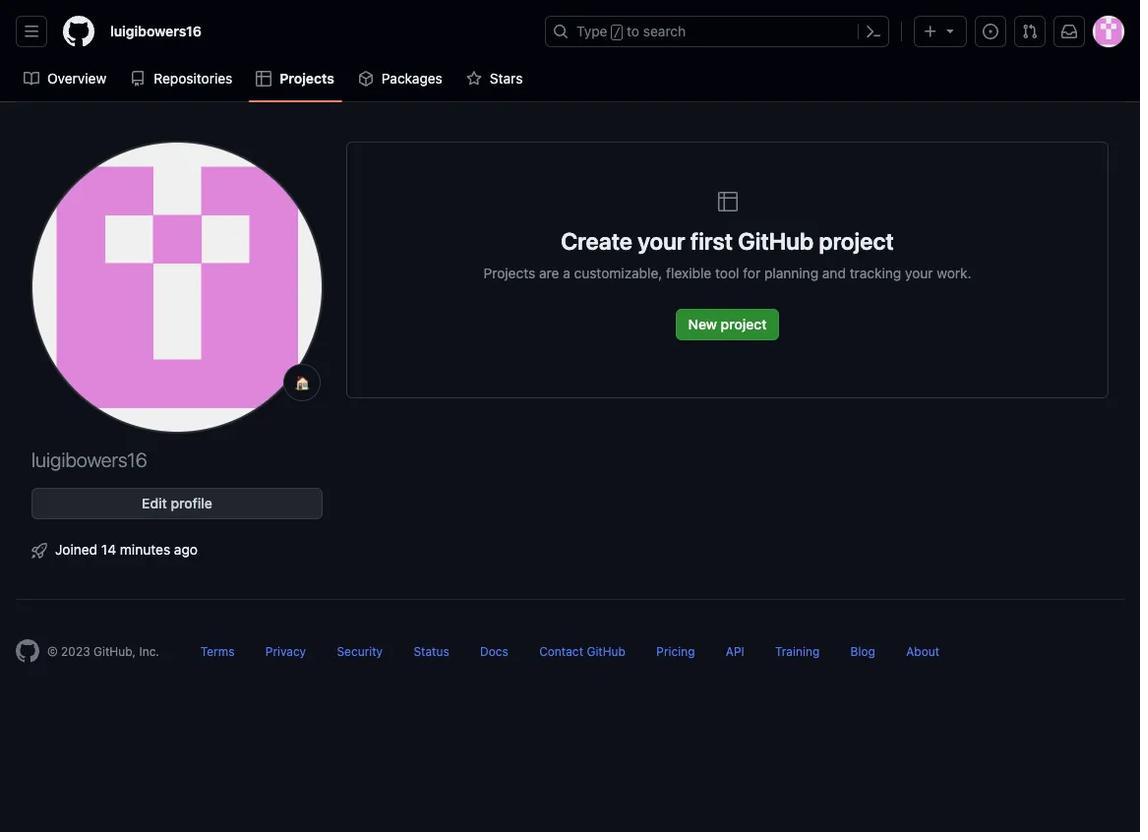 Task type: locate. For each thing, give the bounding box(es) containing it.
🏠 button
[[292, 373, 312, 393]]

0 horizontal spatial project
[[721, 316, 767, 333]]

projects link
[[248, 64, 342, 93]]

1 horizontal spatial github
[[738, 227, 814, 255]]

luigibowers16 up edit
[[31, 449, 147, 471]]

repositories link
[[122, 64, 240, 93]]

and
[[822, 265, 846, 281]]

rocket image
[[31, 543, 47, 559]]

project inside create your first github project projects are a customizable, flexible tool for planning and tracking your work.
[[819, 227, 894, 255]]

0 vertical spatial luigibowers16
[[110, 23, 202, 39]]

repo image
[[130, 71, 146, 87]]

create your first github project projects are a customizable, flexible tool for planning and tracking your work.
[[484, 227, 972, 281]]

star image
[[466, 71, 482, 87]]

projects left are
[[484, 265, 536, 281]]

project inside button
[[721, 316, 767, 333]]

contact github
[[539, 644, 626, 659]]

projects inside create your first github project projects are a customizable, flexible tool for planning and tracking your work.
[[484, 265, 536, 281]]

book image
[[24, 71, 39, 87]]

packages link
[[350, 64, 451, 93]]

edit profile
[[142, 495, 212, 512]]

project right the new
[[721, 316, 767, 333]]

1 vertical spatial projects
[[484, 265, 536, 281]]

new project
[[688, 316, 767, 333]]

edit
[[142, 495, 167, 512]]

edit profile button
[[31, 488, 323, 520]]

/
[[614, 26, 621, 39]]

privacy
[[266, 644, 306, 659]]

blog link
[[851, 644, 876, 659]]

github up planning
[[738, 227, 814, 255]]

1 horizontal spatial your
[[905, 265, 933, 281]]

blog
[[851, 644, 876, 659]]

your
[[638, 227, 685, 255], [905, 265, 933, 281]]

0 horizontal spatial github
[[587, 644, 626, 659]]

to
[[627, 23, 640, 39]]

luigibowers16 up the repo image
[[110, 23, 202, 39]]

project
[[819, 227, 894, 255], [721, 316, 767, 333]]

are
[[539, 265, 559, 281]]

ago
[[174, 541, 198, 558]]

🏠
[[295, 375, 309, 390]]

git pull request image
[[1022, 24, 1038, 39]]

github
[[738, 227, 814, 255], [587, 644, 626, 659]]

0 vertical spatial project
[[819, 227, 894, 255]]

project up the tracking
[[819, 227, 894, 255]]

search
[[643, 23, 686, 39]]

your left work. on the top right
[[905, 265, 933, 281]]

terms
[[201, 644, 235, 659]]

contact github link
[[539, 644, 626, 659]]

for
[[743, 265, 761, 281]]

customizable,
[[574, 265, 663, 281]]

0 horizontal spatial projects
[[280, 70, 334, 87]]

training link
[[775, 644, 820, 659]]

docs
[[480, 644, 509, 659]]

work.
[[937, 265, 972, 281]]

1 horizontal spatial project
[[819, 227, 894, 255]]

footer containing © 2023 github, inc.
[[0, 599, 1140, 712]]

a
[[563, 265, 571, 281]]

overview
[[47, 70, 106, 87]]

0 horizontal spatial your
[[638, 227, 685, 255]]

footer
[[0, 599, 1140, 712]]

your up 'flexible'
[[638, 227, 685, 255]]

joined 14 minutes ago
[[55, 541, 198, 558]]

luigibowers16
[[110, 23, 202, 39], [31, 449, 147, 471]]

github right contact
[[587, 644, 626, 659]]

0 vertical spatial github
[[738, 227, 814, 255]]

1 vertical spatial project
[[721, 316, 767, 333]]

0 vertical spatial projects
[[280, 70, 334, 87]]

pricing
[[657, 644, 695, 659]]

api
[[726, 644, 745, 659]]

api link
[[726, 644, 745, 659]]

projects right table icon
[[280, 70, 334, 87]]

triangle down image
[[943, 23, 958, 38]]

security link
[[337, 644, 383, 659]]

projects
[[280, 70, 334, 87], [484, 265, 536, 281]]

©
[[47, 644, 58, 659]]

repositories
[[154, 70, 233, 87]]

1 horizontal spatial projects
[[484, 265, 536, 281]]

issue opened image
[[983, 24, 999, 39]]

flexible
[[666, 265, 712, 281]]



Task type: describe. For each thing, give the bounding box(es) containing it.
pricing link
[[657, 644, 695, 659]]

stars
[[490, 70, 523, 87]]

table image
[[716, 190, 739, 214]]

status link
[[414, 644, 449, 659]]

contact
[[539, 644, 584, 659]]

new project button
[[676, 309, 780, 340]]

notifications image
[[1062, 24, 1077, 39]]

planning
[[764, 265, 819, 281]]

github inside create your first github project projects are a customizable, flexible tool for planning and tracking your work.
[[738, 227, 814, 255]]

docs link
[[480, 644, 509, 659]]

1 vertical spatial your
[[905, 265, 933, 281]]

change your avatar image
[[31, 142, 323, 433]]

14
[[101, 541, 116, 558]]

1 vertical spatial github
[[587, 644, 626, 659]]

terms link
[[201, 644, 235, 659]]

© 2023 github, inc.
[[47, 644, 159, 659]]

type / to search
[[577, 23, 686, 39]]

minutes
[[120, 541, 170, 558]]

new
[[688, 316, 717, 333]]

about
[[906, 644, 940, 659]]

packages
[[382, 70, 443, 87]]

plus image
[[923, 24, 939, 39]]

overview link
[[16, 64, 114, 93]]

table image
[[256, 71, 272, 87]]

about link
[[906, 644, 940, 659]]

command palette image
[[866, 24, 882, 39]]

create
[[561, 227, 633, 255]]

homepage image
[[63, 16, 94, 47]]

homepage image
[[16, 640, 39, 663]]

profile
[[171, 495, 212, 512]]

status
[[414, 644, 449, 659]]

first
[[690, 227, 733, 255]]

github,
[[94, 644, 136, 659]]

2023
[[61, 644, 90, 659]]

tracking
[[850, 265, 902, 281]]

tool
[[715, 265, 739, 281]]

joined
[[55, 541, 98, 558]]

luigibowers16 link
[[102, 16, 210, 47]]

inc.
[[139, 644, 159, 659]]

security
[[337, 644, 383, 659]]

0 vertical spatial your
[[638, 227, 685, 255]]

training
[[775, 644, 820, 659]]

stars link
[[458, 64, 531, 93]]

privacy link
[[266, 644, 306, 659]]

package image
[[358, 71, 374, 87]]

type
[[577, 23, 608, 39]]

1 vertical spatial luigibowers16
[[31, 449, 147, 471]]



Task type: vqa. For each thing, say whether or not it's contained in the screenshot.
bottommost project
yes



